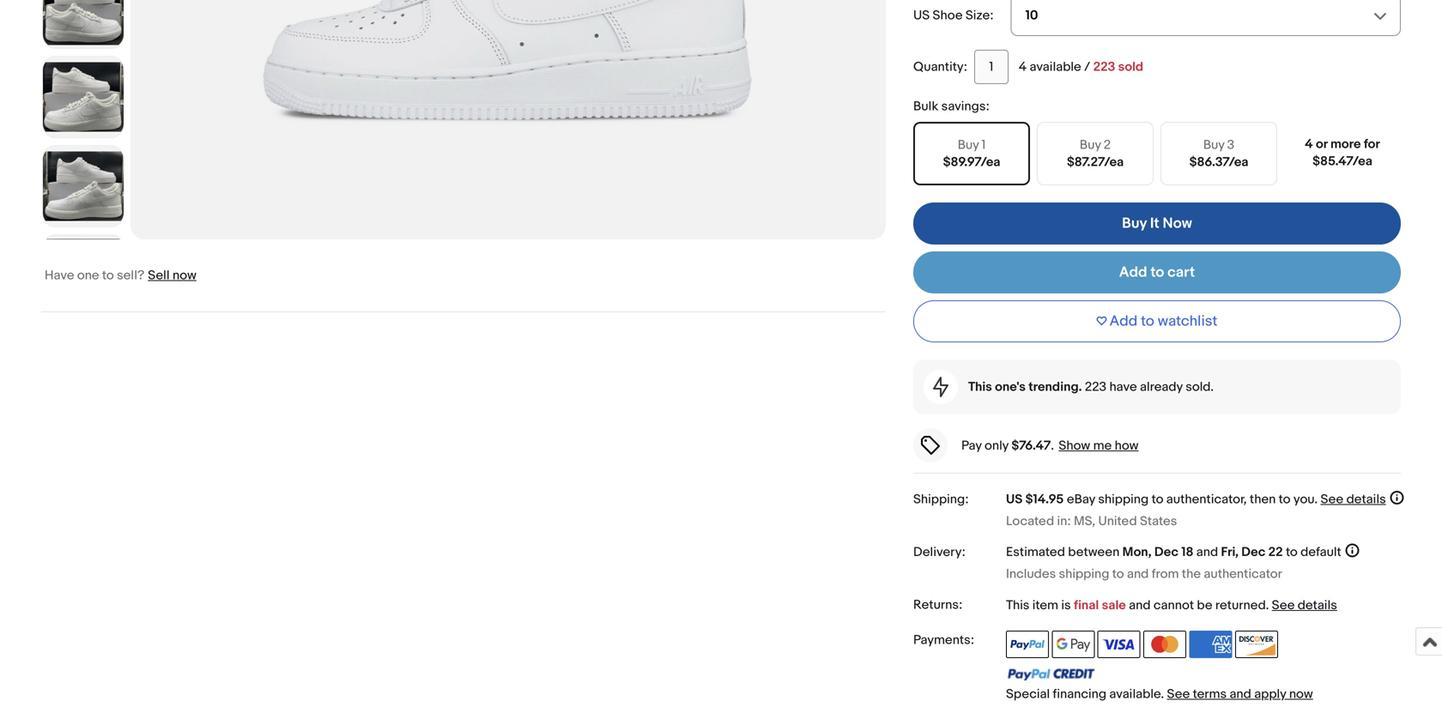 Task type: locate. For each thing, give the bounding box(es) containing it.
size
[[966, 8, 990, 23]]

1 vertical spatial 4
[[1305, 137, 1313, 152]]

paypal image
[[1006, 631, 1049, 659]]

4 inside 4 or more for $85.47/ea
[[1305, 137, 1313, 152]]

only
[[985, 438, 1009, 454]]

2 vertical spatial .
[[1266, 598, 1269, 614]]

ms,
[[1074, 514, 1096, 529]]

0 horizontal spatial 4
[[1019, 59, 1027, 75]]

one
[[77, 268, 99, 283]]

us $14.95 ebay shipping to authenticator, then to you . see details
[[1006, 492, 1386, 508]]

cart
[[1168, 264, 1195, 282]]

for
[[1364, 137, 1381, 152]]

to left watchlist on the top right
[[1141, 313, 1155, 331]]

add to watchlist button
[[914, 301, 1401, 343]]

discover image
[[1235, 631, 1278, 659]]

includes
[[1006, 567, 1056, 582]]

shipping
[[1098, 492, 1149, 508], [1059, 567, 1110, 582]]

. for this item is final sale and cannot be returned . see details
[[1266, 598, 1269, 614]]

1 horizontal spatial dec
[[1242, 545, 1266, 560]]

. down the authenticator
[[1266, 598, 1269, 614]]

default
[[1301, 545, 1342, 560]]

us up located
[[1006, 492, 1023, 508]]

1 horizontal spatial this
[[1006, 598, 1030, 614]]

and for final
[[1129, 598, 1151, 614]]

22
[[1269, 545, 1283, 560]]

3
[[1228, 138, 1235, 153]]

2 horizontal spatial .
[[1315, 492, 1318, 508]]

fri,
[[1221, 545, 1239, 560]]

quantity:
[[914, 59, 968, 75]]

cannot
[[1154, 598, 1194, 614]]

4 right quantity: text box on the right top of page
[[1019, 59, 1027, 75]]

0 horizontal spatial this
[[969, 380, 992, 395]]

0 vertical spatial this
[[969, 380, 992, 395]]

details for this item is final sale and cannot be returned . see details
[[1298, 598, 1338, 614]]

sold
[[1118, 59, 1144, 75]]

0 vertical spatial shipping
[[1098, 492, 1149, 508]]

now
[[173, 268, 197, 283], [1289, 687, 1313, 703]]

this for this item is final sale and cannot be returned . see details
[[1006, 598, 1030, 614]]

how
[[1115, 438, 1139, 454]]

0 horizontal spatial dec
[[1155, 545, 1179, 560]]

dec left 18 in the bottom of the page
[[1155, 545, 1179, 560]]

0 horizontal spatial us
[[914, 8, 930, 23]]

this left one's
[[969, 380, 992, 395]]

see
[[1321, 492, 1344, 508], [1272, 598, 1295, 614], [1167, 687, 1190, 703]]

1 vertical spatial this
[[1006, 598, 1030, 614]]

1 dec from the left
[[1155, 545, 1179, 560]]

buy for 2
[[1080, 138, 1101, 153]]

us left shoe
[[914, 8, 930, 23]]

1 vertical spatial us
[[1006, 492, 1023, 508]]

authenticator
[[1204, 567, 1283, 582]]

1 vertical spatial see details link
[[1272, 598, 1338, 614]]

1 vertical spatial see
[[1272, 598, 1295, 614]]

0 vertical spatial see
[[1321, 492, 1344, 508]]

and down the mon,
[[1127, 567, 1149, 582]]

and left apply
[[1230, 687, 1252, 703]]

1
[[982, 138, 986, 153]]

buy
[[958, 138, 979, 153], [1080, 138, 1101, 153], [1204, 138, 1225, 153], [1122, 215, 1147, 233]]

4
[[1019, 59, 1027, 75], [1305, 137, 1313, 152]]

$76.47
[[1012, 438, 1051, 454]]

this
[[969, 380, 992, 395], [1006, 598, 1030, 614]]

0 horizontal spatial details
[[1298, 598, 1338, 614]]

see details link right the you
[[1321, 492, 1386, 508]]

buy inside buy 1 $89.97/ea
[[958, 138, 979, 153]]

add down add to cart
[[1110, 313, 1138, 331]]

0 vertical spatial us
[[914, 8, 930, 23]]

this for this one's trending. 223 have already sold.
[[969, 380, 992, 395]]

me
[[1094, 438, 1112, 454]]

4 or more for $85.47/ea
[[1305, 137, 1381, 169]]

apply
[[1255, 687, 1287, 703]]

1 vertical spatial details
[[1298, 598, 1338, 614]]

estimated between mon, dec 18 and fri, dec 22 to default
[[1006, 545, 1342, 560]]

sell?
[[117, 268, 144, 283]]

223 left have
[[1085, 380, 1107, 395]]

pay
[[962, 438, 982, 454]]

1 horizontal spatial details
[[1347, 492, 1386, 508]]

2 dec from the left
[[1242, 545, 1266, 560]]

payments:
[[914, 633, 975, 648]]

see for and cannot be returned
[[1272, 598, 1295, 614]]

0 horizontal spatial see
[[1167, 687, 1190, 703]]

us for us $14.95 ebay shipping to authenticator, then to you . see details
[[1006, 492, 1023, 508]]

now right sell
[[173, 268, 197, 283]]

to right one
[[102, 268, 114, 283]]

have one to sell? sell now
[[45, 268, 197, 283]]

details
[[1347, 492, 1386, 508], [1298, 598, 1338, 614]]

and for see
[[1230, 687, 1252, 703]]

shipping:
[[914, 492, 969, 508]]

1 horizontal spatial 4
[[1305, 137, 1313, 152]]

0 vertical spatial details
[[1347, 492, 1386, 508]]

$87.27/ea
[[1067, 155, 1124, 170]]

buy left "it"
[[1122, 215, 1147, 233]]

and right 18 in the bottom of the page
[[1197, 545, 1219, 560]]

0 vertical spatial add
[[1119, 264, 1148, 282]]

shipping down between
[[1059, 567, 1110, 582]]

4 left or
[[1305, 137, 1313, 152]]

223
[[1094, 59, 1116, 75], [1085, 380, 1107, 395]]

0 horizontal spatial now
[[173, 268, 197, 283]]

to
[[1151, 264, 1165, 282], [102, 268, 114, 283], [1141, 313, 1155, 331], [1152, 492, 1164, 508], [1279, 492, 1291, 508], [1286, 545, 1298, 560], [1113, 567, 1124, 582]]

located in: ms, united states
[[1006, 514, 1177, 529]]

add to cart link
[[914, 252, 1401, 294]]

2 vertical spatial see
[[1167, 687, 1190, 703]]

see details link down default on the right bottom of page
[[1272, 598, 1338, 614]]

this left item
[[1006, 598, 1030, 614]]

1 horizontal spatial now
[[1289, 687, 1313, 703]]

buy for 1
[[958, 138, 979, 153]]

. up default on the right bottom of page
[[1315, 492, 1318, 508]]

buy inside buy 3 $86.37/ea
[[1204, 138, 1225, 153]]

buy left 2
[[1080, 138, 1101, 153]]

in:
[[1057, 514, 1071, 529]]

have
[[45, 268, 74, 283]]

google pay image
[[1052, 631, 1095, 659]]

18
[[1182, 545, 1194, 560]]

dec
[[1155, 545, 1179, 560], [1242, 545, 1266, 560]]

picture 5 of 7 image
[[43, 146, 124, 227]]

1 vertical spatial 223
[[1085, 380, 1107, 395]]

sale
[[1102, 598, 1126, 614]]

states
[[1140, 514, 1177, 529]]

223 right /
[[1094, 59, 1116, 75]]

details right the you
[[1347, 492, 1386, 508]]

add
[[1119, 264, 1148, 282], [1110, 313, 1138, 331]]

223 for have
[[1085, 380, 1107, 395]]

add for add to cart
[[1119, 264, 1148, 282]]

. left show
[[1051, 438, 1054, 454]]

add to cart
[[1119, 264, 1195, 282]]

buy left 1
[[958, 138, 979, 153]]

special financing available. see terms and apply now
[[1006, 687, 1313, 703]]

see right returned
[[1272, 598, 1295, 614]]

picture 3 of 7 image
[[43, 0, 124, 48]]

2 horizontal spatial see
[[1321, 492, 1344, 508]]

see details link
[[1321, 492, 1386, 508], [1272, 598, 1338, 614]]

1 vertical spatial .
[[1315, 492, 1318, 508]]

see right the you
[[1321, 492, 1344, 508]]

us
[[914, 8, 930, 23], [1006, 492, 1023, 508]]

dec left 22
[[1242, 545, 1266, 560]]

1 vertical spatial add
[[1110, 313, 1138, 331]]

see left terms
[[1167, 687, 1190, 703]]

0 vertical spatial 223
[[1094, 59, 1116, 75]]

us for us shoe size
[[914, 8, 930, 23]]

details down default on the right bottom of page
[[1298, 598, 1338, 614]]

1 horizontal spatial .
[[1266, 598, 1269, 614]]

you
[[1294, 492, 1315, 508]]

0 vertical spatial .
[[1051, 438, 1054, 454]]

Quantity: text field
[[974, 50, 1009, 84]]

1 horizontal spatial us
[[1006, 492, 1023, 508]]

buy inside buy 2 $87.27/ea
[[1080, 138, 1101, 153]]

buy left 3
[[1204, 138, 1225, 153]]

add left cart
[[1119, 264, 1148, 282]]

0 vertical spatial 4
[[1019, 59, 1027, 75]]

2
[[1104, 138, 1111, 153]]

and right sale
[[1129, 598, 1151, 614]]

add inside button
[[1110, 313, 1138, 331]]

show me how button
[[1057, 437, 1141, 454]]

1 horizontal spatial see
[[1272, 598, 1295, 614]]

4 for 4 or more for $85.47/ea
[[1305, 137, 1313, 152]]

is
[[1062, 598, 1071, 614]]

223 for sold
[[1094, 59, 1116, 75]]

shipping up united on the right of the page
[[1098, 492, 1149, 508]]

now right apply
[[1289, 687, 1313, 703]]



Task type: describe. For each thing, give the bounding box(es) containing it.
between
[[1068, 545, 1120, 560]]

$86.37/ea
[[1190, 155, 1249, 170]]

from
[[1152, 567, 1179, 582]]

sold.
[[1186, 380, 1214, 395]]

one's
[[995, 380, 1026, 395]]

savings:
[[942, 99, 990, 114]]

pay only $76.47 . show me how
[[962, 438, 1139, 454]]

1 vertical spatial now
[[1289, 687, 1313, 703]]

add to watchlist
[[1110, 313, 1218, 331]]

/
[[1084, 59, 1091, 75]]

or
[[1316, 137, 1328, 152]]

united
[[1099, 514, 1137, 529]]

it
[[1150, 215, 1160, 233]]

to down the mon,
[[1113, 567, 1124, 582]]

$89.97/ea
[[943, 155, 1001, 170]]

. for us $14.95 ebay shipping to authenticator, then to you . see details
[[1315, 492, 1318, 508]]

picture 4 of 7 image
[[43, 57, 124, 137]]

watchlist
[[1158, 313, 1218, 331]]

0 vertical spatial see details link
[[1321, 492, 1386, 508]]

authenticator,
[[1167, 492, 1247, 508]]

be
[[1197, 598, 1213, 614]]

shoe
[[933, 8, 963, 23]]

american express image
[[1190, 631, 1233, 659]]

master card image
[[1144, 631, 1187, 659]]

the
[[1182, 567, 1201, 582]]

with details__icon image
[[933, 377, 949, 398]]

paypal credit image
[[1006, 668, 1096, 682]]

to left cart
[[1151, 264, 1165, 282]]

available.
[[1110, 687, 1164, 703]]

delivery:
[[914, 545, 966, 560]]

see for .
[[1321, 492, 1344, 508]]

returns:
[[914, 598, 963, 613]]

now
[[1163, 215, 1193, 233]]

us shoe size
[[914, 8, 990, 23]]

buy 1 $89.97/ea
[[943, 138, 1001, 170]]

4 available / 223 sold
[[1019, 59, 1144, 75]]

terms
[[1193, 687, 1227, 703]]

to inside button
[[1141, 313, 1155, 331]]

then
[[1250, 492, 1276, 508]]

add for add to watchlist
[[1110, 313, 1138, 331]]

trending.
[[1029, 380, 1082, 395]]

available
[[1030, 59, 1082, 75]]

buy 3 $86.37/ea
[[1190, 138, 1249, 170]]

to left the you
[[1279, 492, 1291, 508]]

and for dec
[[1197, 545, 1219, 560]]

to right 22
[[1286, 545, 1298, 560]]

located
[[1006, 514, 1055, 529]]

estimated
[[1006, 545, 1066, 560]]

4 for 4 available / 223 sold
[[1019, 59, 1027, 75]]

financing
[[1053, 687, 1107, 703]]

$85.47/ea
[[1313, 154, 1373, 169]]

sell now link
[[148, 268, 197, 283]]

visa image
[[1098, 631, 1141, 659]]

buy it now
[[1122, 215, 1193, 233]]

buy 2 $87.27/ea
[[1067, 138, 1124, 170]]

includes shipping to and from the authenticator
[[1006, 567, 1283, 582]]

0 vertical spatial now
[[173, 268, 197, 283]]

show
[[1059, 438, 1091, 454]]

final
[[1074, 598, 1099, 614]]

sell
[[148, 268, 170, 283]]

bulk savings:
[[914, 99, 990, 114]]

buy for 3
[[1204, 138, 1225, 153]]

ebay
[[1067, 492, 1096, 508]]

see terms and apply now link
[[1167, 687, 1313, 703]]

mon,
[[1123, 545, 1152, 560]]

details for us $14.95 ebay shipping to authenticator, then to you . see details
[[1347, 492, 1386, 508]]

buy it now link
[[914, 203, 1401, 245]]

$14.95
[[1026, 492, 1064, 508]]

0 horizontal spatial .
[[1051, 438, 1054, 454]]

item
[[1033, 598, 1059, 614]]

have
[[1110, 380, 1137, 395]]

already
[[1140, 380, 1183, 395]]

this one's trending. 223 have already sold.
[[969, 380, 1214, 395]]

to up states
[[1152, 492, 1164, 508]]

buy for it
[[1122, 215, 1147, 233]]

bulk
[[914, 99, 939, 114]]

this item is final sale and cannot be returned . see details
[[1006, 598, 1338, 614]]

1 vertical spatial shipping
[[1059, 567, 1110, 582]]

returned
[[1216, 598, 1266, 614]]

more
[[1331, 137, 1361, 152]]

special
[[1006, 687, 1050, 703]]



Task type: vqa. For each thing, say whether or not it's contained in the screenshot.
one
yes



